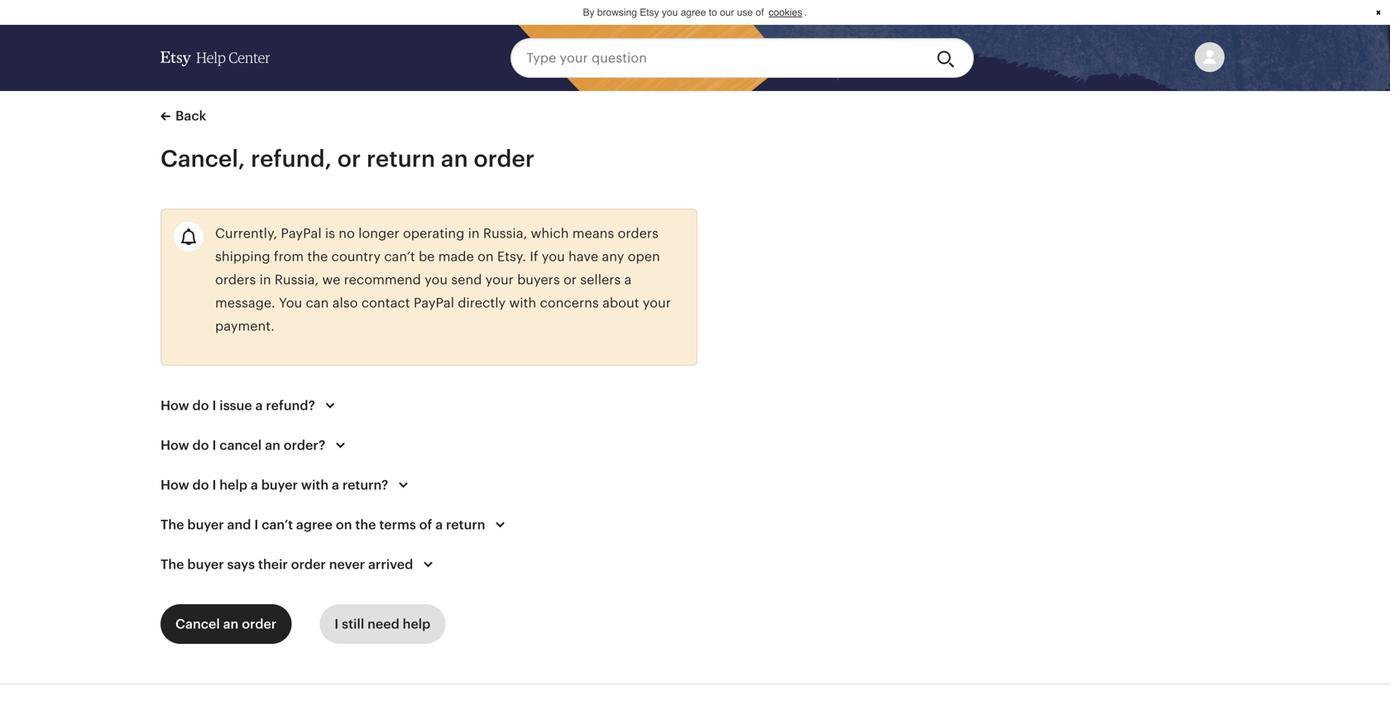 Task type: vqa. For each thing, say whether or not it's contained in the screenshot.
label
no



Task type: locate. For each thing, give the bounding box(es) containing it.
we
[[322, 272, 341, 287]]

do inside how do i cancel an order? dropdown button
[[192, 438, 209, 453]]

can
[[306, 295, 329, 310]]

2 horizontal spatial an
[[441, 146, 468, 172]]

2 horizontal spatial you
[[662, 7, 678, 18]]

on
[[478, 249, 494, 264], [336, 517, 352, 532]]

can't
[[384, 249, 415, 264], [262, 517, 293, 532]]

never
[[329, 557, 365, 572]]

do inside how do i issue a refund? dropdown button
[[192, 398, 209, 413]]

how do i cancel an order?
[[161, 438, 326, 453]]

0 horizontal spatial order
[[242, 617, 277, 632]]

how down how do i cancel an order?
[[161, 478, 189, 492]]

1 vertical spatial buyer
[[187, 517, 224, 532]]

3 how from the top
[[161, 478, 189, 492]]

1 horizontal spatial agree
[[681, 7, 706, 18]]

0 vertical spatial orders
[[618, 226, 659, 241]]

do left issue
[[192, 398, 209, 413]]

1 vertical spatial of
[[419, 517, 432, 532]]

0 vertical spatial paypal
[[281, 226, 322, 241]]

you
[[662, 7, 678, 18], [542, 249, 565, 264], [425, 272, 448, 287]]

and
[[227, 517, 251, 532]]

also
[[332, 295, 358, 310]]

you down be
[[425, 272, 448, 287]]

of
[[756, 7, 764, 18], [419, 517, 432, 532]]

help
[[220, 478, 248, 492], [403, 617, 431, 632]]

1 do from the top
[[192, 398, 209, 413]]

issue
[[220, 398, 252, 413]]

buyer for and
[[187, 517, 224, 532]]

russia, up you
[[275, 272, 319, 287]]

1 vertical spatial on
[[336, 517, 352, 532]]

0 horizontal spatial an
[[223, 617, 239, 632]]

the left and
[[161, 517, 184, 532]]

the buyer and i can't agree on the terms of a return button
[[146, 505, 525, 545]]

i for help
[[212, 478, 216, 492]]

do for cancel
[[192, 438, 209, 453]]

i inside how do i help a buyer with a return? dropdown button
[[212, 478, 216, 492]]

return up longer
[[367, 146, 435, 172]]

recommend
[[344, 272, 421, 287]]

the
[[307, 249, 328, 264], [355, 517, 376, 532]]

0 vertical spatial return
[[367, 146, 435, 172]]

0 horizontal spatial in
[[260, 272, 271, 287]]

center
[[229, 50, 270, 66]]

0 horizontal spatial the
[[307, 249, 328, 264]]

2 vertical spatial how
[[161, 478, 189, 492]]

i down how do i cancel an order?
[[212, 478, 216, 492]]

says
[[227, 557, 255, 572]]

3 do from the top
[[192, 478, 209, 492]]

0 vertical spatial can't
[[384, 249, 415, 264]]

order
[[474, 146, 535, 172], [291, 557, 326, 572], [242, 617, 277, 632]]

contact
[[361, 295, 410, 310]]

0 vertical spatial do
[[192, 398, 209, 413]]

0 vertical spatial you
[[662, 7, 678, 18]]

buyer for says
[[187, 557, 224, 572]]

do inside how do i help a buyer with a return? dropdown button
[[192, 478, 209, 492]]

about
[[603, 295, 639, 310]]

0 vertical spatial agree
[[681, 7, 706, 18]]

need
[[368, 617, 400, 632]]

cancel an order
[[175, 617, 277, 632]]

the inside dropdown button
[[355, 517, 376, 532]]

in up made
[[468, 226, 480, 241]]

a down how do i cancel an order? dropdown button
[[251, 478, 258, 492]]

0 vertical spatial order
[[474, 146, 535, 172]]

1 the from the top
[[161, 517, 184, 532]]

help right need
[[403, 617, 431, 632]]

orders up open
[[618, 226, 659, 241]]

help inside how do i help a buyer with a return? dropdown button
[[220, 478, 248, 492]]

1 horizontal spatial an
[[265, 438, 281, 453]]

0 vertical spatial on
[[478, 249, 494, 264]]

0 vertical spatial help
[[220, 478, 248, 492]]

agree inside cookie consent dialog
[[681, 7, 706, 18]]

of right terms
[[419, 517, 432, 532]]

which
[[531, 226, 569, 241]]

1 horizontal spatial the
[[355, 517, 376, 532]]

the left terms
[[355, 517, 376, 532]]

how
[[161, 398, 189, 413], [161, 438, 189, 453], [161, 478, 189, 492]]

the inside dropdown button
[[161, 517, 184, 532]]

0 horizontal spatial on
[[336, 517, 352, 532]]

1 horizontal spatial can't
[[384, 249, 415, 264]]

1 vertical spatial orders
[[215, 272, 256, 287]]

0 horizontal spatial paypal
[[281, 226, 322, 241]]

can't right and
[[262, 517, 293, 532]]

etsy
[[640, 7, 659, 18]]

russia, up etsy.
[[483, 226, 527, 241]]

1 horizontal spatial of
[[756, 7, 764, 18]]

1 horizontal spatial or
[[564, 272, 577, 287]]

i left still
[[335, 617, 339, 632]]

1 vertical spatial how
[[161, 438, 189, 453]]

1 vertical spatial do
[[192, 438, 209, 453]]

from
[[274, 249, 304, 264]]

1 vertical spatial the
[[161, 557, 184, 572]]

how do i help a buyer with a return?
[[161, 478, 388, 492]]

etsy.
[[497, 249, 526, 264]]

an inside dropdown button
[[265, 438, 281, 453]]

how do i cancel an order? button
[[146, 425, 365, 465]]

with inside dropdown button
[[301, 478, 329, 492]]

2 horizontal spatial order
[[474, 146, 535, 172]]

Type your question search field
[[511, 38, 924, 78]]

payment.
[[215, 319, 275, 334]]

2 vertical spatial do
[[192, 478, 209, 492]]

1 how from the top
[[161, 398, 189, 413]]

cookie consent dialog
[[0, 0, 1391, 25]]

buyer left says
[[187, 557, 224, 572]]

help center link
[[161, 35, 270, 81]]

1 horizontal spatial order
[[291, 557, 326, 572]]

or
[[337, 146, 361, 172], [564, 272, 577, 287]]

can't inside currently, paypal is no longer operating in russia, which means orders shipping from the country can't be made on etsy. if you have any open orders in russia, we recommend you send your buyers or sellers a message. you can also contact paypal directly with concerns about your payment.
[[384, 249, 415, 264]]

return right terms
[[446, 517, 486, 532]]

you
[[279, 295, 302, 310]]

order inside dropdown button
[[291, 557, 326, 572]]

a up 'about'
[[624, 272, 632, 287]]

0 vertical spatial the
[[307, 249, 328, 264]]

refund?
[[266, 398, 315, 413]]

0 horizontal spatial orders
[[215, 272, 256, 287]]

an up operating
[[441, 146, 468, 172]]

with inside currently, paypal is no longer operating in russia, which means orders shipping from the country can't be made on etsy. if you have any open orders in russia, we recommend you send your buyers or sellers a message. you can also contact paypal directly with concerns about your payment.
[[509, 295, 537, 310]]

agree up the buyer says their order never arrived dropdown button
[[296, 517, 333, 532]]

agree left to
[[681, 7, 706, 18]]

you right etsy
[[662, 7, 678, 18]]

1 horizontal spatial return
[[446, 517, 486, 532]]

1 vertical spatial can't
[[262, 517, 293, 532]]

buyer
[[261, 478, 298, 492], [187, 517, 224, 532], [187, 557, 224, 572]]

cancel an order link
[[161, 604, 292, 644]]

help inside i still need help link
[[403, 617, 431, 632]]

1 horizontal spatial paypal
[[414, 295, 454, 310]]

return
[[367, 146, 435, 172], [446, 517, 486, 532]]

do left cancel in the left of the page
[[192, 438, 209, 453]]

0 horizontal spatial of
[[419, 517, 432, 532]]

the up "cancel"
[[161, 557, 184, 572]]

1 vertical spatial agree
[[296, 517, 333, 532]]

i left cancel in the left of the page
[[212, 438, 216, 453]]

or inside currently, paypal is no longer operating in russia, which means orders shipping from the country can't be made on etsy. if you have any open orders in russia, we recommend you send your buyers or sellers a message. you can also contact paypal directly with concerns about your payment.
[[564, 272, 577, 287]]

0 vertical spatial or
[[337, 146, 361, 172]]

2 vertical spatial you
[[425, 272, 448, 287]]

i inside how do i cancel an order? dropdown button
[[212, 438, 216, 453]]

the down is
[[307, 249, 328, 264]]

back
[[175, 108, 206, 123]]

2 the from the top
[[161, 557, 184, 572]]

your down etsy.
[[486, 272, 514, 287]]

1 vertical spatial in
[[260, 272, 271, 287]]

i right and
[[254, 517, 259, 532]]

an right "cancel"
[[223, 617, 239, 632]]

orders
[[618, 226, 659, 241], [215, 272, 256, 287]]

2 vertical spatial an
[[223, 617, 239, 632]]

do down how do i cancel an order?
[[192, 478, 209, 492]]

directly
[[458, 295, 506, 310]]

etsy image
[[161, 51, 191, 66]]

buyer inside dropdown button
[[187, 557, 224, 572]]

None search field
[[511, 38, 974, 78]]

with up the buyer and i can't agree on the terms of a return
[[301, 478, 329, 492]]

do
[[192, 398, 209, 413], [192, 438, 209, 453], [192, 478, 209, 492]]

your right 'about'
[[643, 295, 671, 310]]

a inside currently, paypal is no longer operating in russia, which means orders shipping from the country can't be made on etsy. if you have any open orders in russia, we recommend you send your buyers or sellers a message. you can also contact paypal directly with concerns about your payment.
[[624, 272, 632, 287]]

with
[[509, 295, 537, 310], [301, 478, 329, 492]]

agree
[[681, 7, 706, 18], [296, 517, 333, 532]]

1 horizontal spatial with
[[509, 295, 537, 310]]

0 vertical spatial with
[[509, 295, 537, 310]]

currently,
[[215, 226, 277, 241]]

buyer down how do i cancel an order? dropdown button
[[261, 478, 298, 492]]

2 vertical spatial buyer
[[187, 557, 224, 572]]

0 horizontal spatial can't
[[262, 517, 293, 532]]

means
[[573, 226, 614, 241]]

paypal down send
[[414, 295, 454, 310]]

0 vertical spatial an
[[441, 146, 468, 172]]

orders down shipping
[[215, 272, 256, 287]]

country
[[332, 249, 381, 264]]

on left etsy.
[[478, 249, 494, 264]]

on up never
[[336, 517, 352, 532]]

the
[[161, 517, 184, 532], [161, 557, 184, 572]]

with down buyers
[[509, 295, 537, 310]]

0 horizontal spatial help
[[220, 478, 248, 492]]

our
[[720, 7, 734, 18]]

or right refund, on the top of the page
[[337, 146, 361, 172]]

2 do from the top
[[192, 438, 209, 453]]

any
[[602, 249, 624, 264]]

0 vertical spatial how
[[161, 398, 189, 413]]

in up message.
[[260, 272, 271, 287]]

1 vertical spatial an
[[265, 438, 281, 453]]

i left issue
[[212, 398, 216, 413]]

how left issue
[[161, 398, 189, 413]]

i inside how do i issue a refund? dropdown button
[[212, 398, 216, 413]]

0 vertical spatial of
[[756, 7, 764, 18]]

russia,
[[483, 226, 527, 241], [275, 272, 319, 287]]

1 vertical spatial or
[[564, 272, 577, 287]]

1 horizontal spatial in
[[468, 226, 480, 241]]

0 horizontal spatial or
[[337, 146, 361, 172]]

1 vertical spatial order
[[291, 557, 326, 572]]

1 vertical spatial the
[[355, 517, 376, 532]]

return inside dropdown button
[[446, 517, 486, 532]]

1 horizontal spatial orders
[[618, 226, 659, 241]]

a
[[624, 272, 632, 287], [255, 398, 263, 413], [251, 478, 258, 492], [332, 478, 339, 492], [436, 517, 443, 532]]

i still need help link
[[320, 604, 446, 644]]

0 horizontal spatial your
[[486, 272, 514, 287]]

1 horizontal spatial help
[[403, 617, 431, 632]]

an
[[441, 146, 468, 172], [265, 438, 281, 453], [223, 617, 239, 632]]

can't left be
[[384, 249, 415, 264]]

in
[[468, 226, 480, 241], [260, 272, 271, 287]]

paypal
[[281, 226, 322, 241], [414, 295, 454, 310]]

help
[[196, 50, 226, 66]]

2 how from the top
[[161, 438, 189, 453]]

the inside dropdown button
[[161, 557, 184, 572]]

have
[[569, 249, 599, 264]]

2 vertical spatial order
[[242, 617, 277, 632]]

1 vertical spatial you
[[542, 249, 565, 264]]

1 vertical spatial help
[[403, 617, 431, 632]]

your
[[486, 272, 514, 287], [643, 295, 671, 310]]

use
[[737, 7, 753, 18]]

0 horizontal spatial with
[[301, 478, 329, 492]]

0 horizontal spatial you
[[425, 272, 448, 287]]

how left cancel in the left of the page
[[161, 438, 189, 453]]

an left order?
[[265, 438, 281, 453]]

can't inside dropdown button
[[262, 517, 293, 532]]

1 vertical spatial russia,
[[275, 272, 319, 287]]

sellers
[[580, 272, 621, 287]]

paypal up from
[[281, 226, 322, 241]]

of right use at the right top of the page
[[756, 7, 764, 18]]

how for how do i cancel an order?
[[161, 438, 189, 453]]

0 horizontal spatial russia,
[[275, 272, 319, 287]]

on inside dropdown button
[[336, 517, 352, 532]]

how for how do i issue a refund?
[[161, 398, 189, 413]]

0 vertical spatial buyer
[[261, 478, 298, 492]]

0 vertical spatial the
[[161, 517, 184, 532]]

1 vertical spatial return
[[446, 517, 486, 532]]

0 horizontal spatial agree
[[296, 517, 333, 532]]

1 horizontal spatial on
[[478, 249, 494, 264]]

i
[[212, 398, 216, 413], [212, 438, 216, 453], [212, 478, 216, 492], [254, 517, 259, 532], [335, 617, 339, 632]]

cancel
[[220, 438, 262, 453]]

you right if
[[542, 249, 565, 264]]

or up concerns
[[564, 272, 577, 287]]

1 vertical spatial your
[[643, 295, 671, 310]]

0 vertical spatial russia,
[[483, 226, 527, 241]]

do for issue
[[192, 398, 209, 413]]

1 horizontal spatial your
[[643, 295, 671, 310]]

1 vertical spatial with
[[301, 478, 329, 492]]

buyer left and
[[187, 517, 224, 532]]

help up and
[[220, 478, 248, 492]]



Task type: describe. For each thing, give the bounding box(es) containing it.
help for need
[[403, 617, 431, 632]]

how do i issue a refund?
[[161, 398, 315, 413]]

a left return?
[[332, 478, 339, 492]]

the buyer says their order never arrived
[[161, 557, 413, 572]]

1 vertical spatial paypal
[[414, 295, 454, 310]]

operating
[[403, 226, 465, 241]]

help center
[[196, 50, 270, 66]]

shipping
[[215, 249, 270, 264]]

1 horizontal spatial russia,
[[483, 226, 527, 241]]

to
[[709, 7, 717, 18]]

on inside currently, paypal is no longer operating in russia, which means orders shipping from the country can't be made on etsy. if you have any open orders in russia, we recommend you send your buyers or sellers a message. you can also contact paypal directly with concerns about your payment.
[[478, 249, 494, 264]]

i for issue
[[212, 398, 216, 413]]

terms
[[379, 517, 416, 532]]

return?
[[343, 478, 388, 492]]

a right terms
[[436, 517, 443, 532]]

back link
[[161, 106, 206, 126]]

made
[[438, 249, 474, 264]]

is
[[325, 226, 335, 241]]

their
[[258, 557, 288, 572]]

do for help
[[192, 478, 209, 492]]

cancel,
[[161, 146, 245, 172]]

cancel, refund, or return an order
[[161, 146, 535, 172]]

the for the buyer says their order never arrived
[[161, 557, 184, 572]]

browsing
[[597, 7, 637, 18]]

i for cancel
[[212, 438, 216, 453]]

i inside i still need help link
[[335, 617, 339, 632]]

of inside cookie consent dialog
[[756, 7, 764, 18]]

of inside dropdown button
[[419, 517, 432, 532]]

by browsing etsy you agree to our use of cookies .
[[583, 7, 807, 18]]

the for the buyer and i can't agree on the terms of a return
[[161, 517, 184, 532]]

the inside currently, paypal is no longer operating in russia, which means orders shipping from the country can't be made on etsy. if you have any open orders in russia, we recommend you send your buyers or sellers a message. you can also contact paypal directly with concerns about your payment.
[[307, 249, 328, 264]]

refund,
[[251, 146, 332, 172]]

longer
[[358, 226, 400, 241]]

an for return
[[441, 146, 468, 172]]

.
[[805, 7, 807, 18]]

an for cancel
[[265, 438, 281, 453]]

by
[[583, 7, 595, 18]]

1 horizontal spatial you
[[542, 249, 565, 264]]

still
[[342, 617, 364, 632]]

concerns
[[540, 295, 599, 310]]

the buyer and i can't agree on the terms of a return
[[161, 517, 486, 532]]

i still need help
[[335, 617, 431, 632]]

send
[[451, 272, 482, 287]]

be
[[419, 249, 435, 264]]

arrived
[[368, 557, 413, 572]]

no
[[339, 226, 355, 241]]

0 vertical spatial in
[[468, 226, 480, 241]]

how do i help a buyer with a return? button
[[146, 465, 428, 505]]

open
[[628, 249, 660, 264]]

i inside 'the buyer and i can't agree on the terms of a return' dropdown button
[[254, 517, 259, 532]]

order?
[[284, 438, 326, 453]]

help for i
[[220, 478, 248, 492]]

cancel
[[175, 617, 220, 632]]

message.
[[215, 295, 275, 310]]

buyers
[[517, 272, 560, 287]]

a right issue
[[255, 398, 263, 413]]

how for how do i help a buyer with a return?
[[161, 478, 189, 492]]

agree inside dropdown button
[[296, 517, 333, 532]]

cookies link
[[767, 5, 805, 20]]

how do i issue a refund? button
[[146, 386, 355, 425]]

if
[[530, 249, 538, 264]]

the buyer says their order never arrived button
[[146, 545, 453, 584]]

0 vertical spatial your
[[486, 272, 514, 287]]

currently, paypal is no longer operating in russia, which means orders shipping from the country can't be made on etsy. if you have any open orders in russia, we recommend you send your buyers or sellers a message. you can also contact paypal directly with concerns about your payment.
[[215, 226, 671, 334]]

0 horizontal spatial return
[[367, 146, 435, 172]]

cookies
[[769, 7, 803, 18]]

you inside cookie consent dialog
[[662, 7, 678, 18]]



